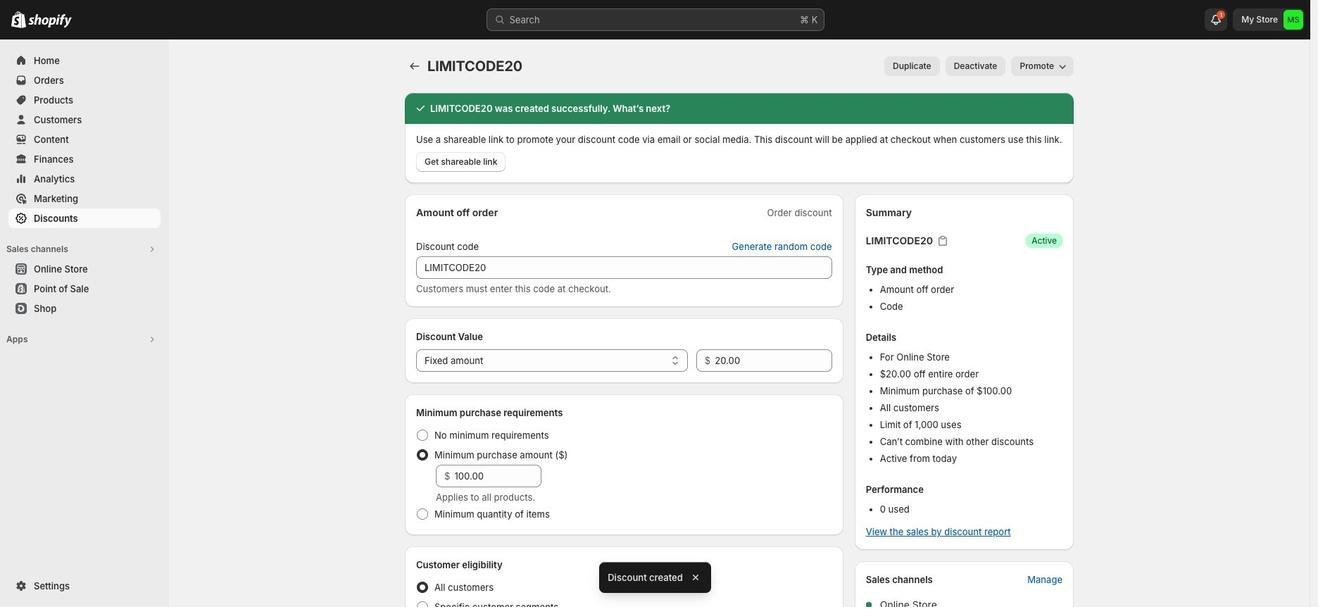 Task type: describe. For each thing, give the bounding box(es) containing it.
1 horizontal spatial 0.00 text field
[[715, 349, 832, 372]]



Task type: vqa. For each thing, say whether or not it's contained in the screenshot.
text box
yes



Task type: locate. For each thing, give the bounding box(es) containing it.
1 vertical spatial 0.00 text field
[[454, 465, 542, 487]]

my store image
[[1284, 10, 1303, 30]]

0.00 text field
[[715, 349, 832, 372], [454, 465, 542, 487]]

shopify image
[[11, 11, 26, 28], [28, 14, 72, 28]]

0 vertical spatial 0.00 text field
[[715, 349, 832, 372]]

None text field
[[416, 256, 832, 279]]

0 horizontal spatial shopify image
[[11, 11, 26, 28]]

0 horizontal spatial 0.00 text field
[[454, 465, 542, 487]]

1 horizontal spatial shopify image
[[28, 14, 72, 28]]



